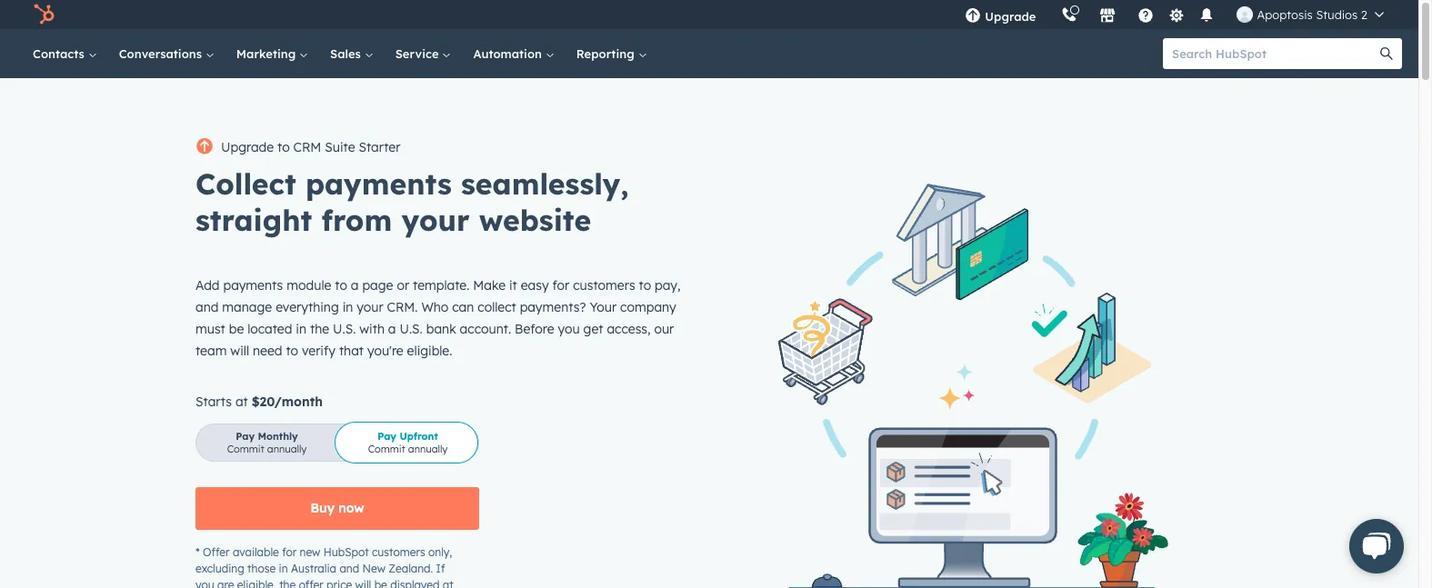 Task type: vqa. For each thing, say whether or not it's contained in the screenshot.
caret image for Mobile Friendliness
no



Task type: describe. For each thing, give the bounding box(es) containing it.
upgrade image
[[965, 8, 981, 25]]

automation link
[[462, 29, 565, 78]]

*
[[195, 546, 200, 559]]

to right module
[[335, 277, 347, 294]]

marketplaces button
[[1089, 0, 1127, 29]]

hubspot image
[[33, 4, 55, 25]]

to left crm
[[277, 139, 290, 155]]

that
[[339, 343, 364, 359]]

bank
[[426, 321, 456, 337]]

our
[[654, 321, 674, 337]]

module
[[287, 277, 331, 294]]

your
[[590, 299, 617, 316]]

settings image
[[1168, 8, 1185, 24]]

reporting link
[[565, 29, 658, 78]]

it
[[509, 277, 517, 294]]

conversations
[[119, 46, 205, 61]]

are
[[217, 578, 234, 588]]

you inside add payments module to a page or template. make it easy for customers to pay, and manage everything in your crm. who can collect payments? your company must be located in the u.s. with a u.s. bank account. before you get access, our team will need to verify that you're eligible.
[[558, 321, 580, 337]]

crm.
[[387, 299, 418, 316]]

page
[[362, 277, 393, 294]]

service
[[395, 46, 442, 61]]

displayed
[[390, 578, 440, 588]]

access,
[[607, 321, 651, 337]]

verify
[[302, 343, 335, 359]]

pay upfront commit annually
[[368, 430, 448, 456]]

notifications image
[[1199, 8, 1215, 25]]

marketplaces image
[[1100, 8, 1116, 25]]

zealand.
[[388, 562, 433, 576]]

at
[[235, 394, 248, 410]]

customers inside * offer available for new hubspot customers only, excluding those in australia and new zealand. if you are eligible, the offer price will be displayed
[[372, 546, 425, 559]]

studios
[[1316, 7, 1358, 22]]

reporting
[[576, 46, 638, 61]]

the inside add payments module to a page or template. make it easy for customers to pay, and manage everything in your crm. who can collect payments? your company must be located in the u.s. with a u.s. bank account. before you get access, our team will need to verify that you're eligible.
[[310, 321, 329, 337]]

marketing link
[[225, 29, 319, 78]]

collect
[[195, 165, 296, 202]]

buy now
[[310, 500, 364, 516]]

calling icon image
[[1062, 7, 1078, 24]]

marketing
[[236, 46, 299, 61]]

template.
[[413, 277, 470, 294]]

starts
[[195, 394, 232, 410]]

hubspot
[[323, 546, 369, 559]]

will inside * offer available for new hubspot customers only, excluding those in australia and new zealand. if you are eligible, the offer price will be displayed
[[355, 578, 371, 588]]

annually for pay upfront
[[408, 443, 448, 456]]

make
[[473, 277, 506, 294]]

easy
[[521, 277, 549, 294]]

will inside add payments module to a page or template. make it easy for customers to pay, and manage everything in your crm. who can collect payments? your company must be located in the u.s. with a u.s. bank account. before you get access, our team will need to verify that you're eligible.
[[230, 343, 249, 359]]

/month
[[274, 394, 323, 410]]

for inside add payments module to a page or template. make it easy for customers to pay, and manage everything in your crm. who can collect payments? your company must be located in the u.s. with a u.s. bank account. before you get access, our team will need to verify that you're eligible.
[[552, 277, 569, 294]]

manage
[[222, 299, 272, 316]]

payments?
[[520, 299, 586, 316]]

those
[[247, 562, 276, 576]]

can
[[452, 299, 474, 316]]

collect
[[478, 299, 516, 316]]

you're
[[367, 343, 403, 359]]

starter
[[359, 139, 401, 155]]

0 horizontal spatial a
[[351, 277, 359, 294]]

1 vertical spatial a
[[388, 321, 396, 337]]

need
[[253, 343, 282, 359]]

suite
[[325, 139, 355, 155]]

tara schultz image
[[1237, 6, 1253, 23]]

annually for pay monthly
[[267, 443, 307, 456]]

apoptosis
[[1257, 7, 1313, 22]]

pay,
[[655, 277, 681, 294]]

for inside * offer available for new hubspot customers only, excluding those in australia and new zealand. if you are eligible, the offer price will be displayed
[[282, 546, 297, 559]]

company
[[620, 299, 676, 316]]

or
[[397, 277, 409, 294]]

new
[[300, 546, 320, 559]]

Search HubSpot search field
[[1163, 38, 1386, 69]]

available
[[233, 546, 279, 559]]

notifications button
[[1192, 0, 1222, 29]]

if
[[436, 562, 445, 576]]

pay for pay upfront
[[378, 430, 396, 443]]

upgrade for upgrade to crm suite starter
[[221, 139, 274, 155]]

chat widget region
[[1320, 501, 1418, 588]]

and inside add payments module to a page or template. make it easy for customers to pay, and manage everything in your crm. who can collect payments? your company must be located in the u.s. with a u.s. bank account. before you get access, our team will need to verify that you're eligible.
[[195, 299, 219, 316]]

your inside collect payments seamlessly, straight from your website
[[401, 202, 470, 238]]

hubspot link
[[22, 4, 68, 25]]

2
[[1361, 7, 1368, 22]]

only,
[[428, 546, 452, 559]]

crm
[[293, 139, 321, 155]]

offer
[[203, 546, 230, 559]]

contacts link
[[22, 29, 108, 78]]

to up 'company' at the bottom of the page
[[639, 277, 651, 294]]

who
[[421, 299, 449, 316]]

1 u.s. from the left
[[333, 321, 356, 337]]

sales link
[[319, 29, 384, 78]]



Task type: locate. For each thing, give the bounding box(es) containing it.
from
[[321, 202, 392, 238]]

0 horizontal spatial u.s.
[[333, 321, 356, 337]]

the
[[310, 321, 329, 337], [279, 578, 296, 588]]

team
[[195, 343, 227, 359]]

customers inside add payments module to a page or template. make it easy for customers to pay, and manage everything in your crm. who can collect payments? your company must be located in the u.s. with a u.s. bank account. before you get access, our team will need to verify that you're eligible.
[[573, 277, 635, 294]]

1 horizontal spatial annually
[[408, 443, 448, 456]]

be inside * offer available for new hubspot customers only, excluding those in australia and new zealand. if you are eligible, the offer price will be displayed
[[374, 578, 387, 588]]

will
[[230, 343, 249, 359], [355, 578, 371, 588]]

0 horizontal spatial the
[[279, 578, 296, 588]]

pay for pay monthly
[[236, 430, 255, 443]]

now
[[338, 500, 364, 516]]

0 vertical spatial upgrade
[[985, 9, 1036, 24]]

you
[[558, 321, 580, 337], [195, 578, 214, 588]]

1 vertical spatial customers
[[372, 546, 425, 559]]

to
[[277, 139, 290, 155], [335, 277, 347, 294], [639, 277, 651, 294], [286, 343, 298, 359]]

in inside * offer available for new hubspot customers only, excluding those in australia and new zealand. if you are eligible, the offer price will be displayed
[[279, 562, 288, 576]]

and
[[195, 299, 219, 316], [340, 562, 359, 576]]

0 vertical spatial be
[[229, 321, 244, 337]]

before
[[515, 321, 554, 337]]

1 vertical spatial upgrade
[[221, 139, 274, 155]]

2 annually from the left
[[408, 443, 448, 456]]

conversations link
[[108, 29, 225, 78]]

1 horizontal spatial customers
[[573, 277, 635, 294]]

collect payments seamlessly, straight from your website
[[195, 165, 629, 238]]

2 horizontal spatial in
[[342, 299, 353, 316]]

for up the payments?
[[552, 277, 569, 294]]

must
[[195, 321, 225, 337]]

upgrade for upgrade
[[985, 9, 1036, 24]]

price
[[327, 578, 352, 588]]

located
[[247, 321, 292, 337]]

add payments module to a page or template. make it easy for customers to pay, and manage everything in your crm. who can collect payments? your company must be located in the u.s. with a u.s. bank account. before you get access, our team will need to verify that you're eligible.
[[195, 277, 681, 359]]

add
[[195, 277, 220, 294]]

search image
[[1380, 47, 1393, 60]]

0 horizontal spatial your
[[357, 299, 383, 316]]

0 vertical spatial your
[[401, 202, 470, 238]]

customers up your
[[573, 277, 635, 294]]

u.s. down crm.
[[400, 321, 423, 337]]

0 vertical spatial will
[[230, 343, 249, 359]]

calling icon button
[[1054, 3, 1085, 26]]

upgrade right 'upgrade' "icon"
[[985, 9, 1036, 24]]

1 vertical spatial will
[[355, 578, 371, 588]]

starts at $20 /month
[[195, 394, 323, 410]]

in down everything in the left of the page
[[296, 321, 306, 337]]

you left get
[[558, 321, 580, 337]]

1 vertical spatial the
[[279, 578, 296, 588]]

buy now button
[[195, 487, 479, 530]]

help button
[[1131, 0, 1162, 29]]

upgrade to crm suite starter
[[221, 139, 401, 155]]

upgrade up collect
[[221, 139, 274, 155]]

payments up manage
[[223, 277, 283, 294]]

0 horizontal spatial you
[[195, 578, 214, 588]]

1 vertical spatial be
[[374, 578, 387, 588]]

commit inside pay monthly commit annually
[[227, 443, 264, 456]]

commit up 'buy now' button
[[368, 443, 405, 456]]

automation
[[473, 46, 545, 61]]

1 pay from the left
[[236, 430, 255, 443]]

excluding
[[195, 562, 244, 576]]

in right those
[[279, 562, 288, 576]]

menu item
[[1049, 0, 1052, 29]]

0 vertical spatial payments
[[306, 165, 452, 202]]

apoptosis studios 2 button
[[1226, 0, 1395, 29]]

customers
[[573, 277, 635, 294], [372, 546, 425, 559]]

payments for collect
[[306, 165, 452, 202]]

commit
[[227, 443, 264, 456], [368, 443, 405, 456]]

1 horizontal spatial your
[[401, 202, 470, 238]]

website
[[479, 202, 591, 238]]

0 horizontal spatial be
[[229, 321, 244, 337]]

menu containing apoptosis studios 2
[[952, 0, 1397, 29]]

0 vertical spatial for
[[552, 277, 569, 294]]

monthly
[[258, 430, 298, 443]]

pay left upfront
[[378, 430, 396, 443]]

and down hubspot
[[340, 562, 359, 576]]

commit for pay monthly
[[227, 443, 264, 456]]

1 annually from the left
[[267, 443, 307, 456]]

a left page
[[351, 277, 359, 294]]

with
[[359, 321, 385, 337]]

help image
[[1138, 8, 1154, 25]]

new
[[362, 562, 385, 576]]

1 horizontal spatial u.s.
[[400, 321, 423, 337]]

everything
[[276, 299, 339, 316]]

in right everything in the left of the page
[[342, 299, 353, 316]]

u.s. up that
[[333, 321, 356, 337]]

commit for pay upfront
[[368, 443, 405, 456]]

0 vertical spatial you
[[558, 321, 580, 337]]

the up verify in the left of the page
[[310, 321, 329, 337]]

1 horizontal spatial commit
[[368, 443, 405, 456]]

be down manage
[[229, 321, 244, 337]]

1 horizontal spatial pay
[[378, 430, 396, 443]]

1 vertical spatial for
[[282, 546, 297, 559]]

seamlessly,
[[461, 165, 629, 202]]

0 horizontal spatial will
[[230, 343, 249, 359]]

eligible,
[[237, 578, 276, 588]]

1 horizontal spatial upgrade
[[985, 9, 1036, 24]]

1 commit from the left
[[227, 443, 264, 456]]

0 horizontal spatial customers
[[372, 546, 425, 559]]

to right need
[[286, 343, 298, 359]]

and inside * offer available for new hubspot customers only, excluding those in australia and new zealand. if you are eligible, the offer price will be displayed
[[340, 562, 359, 576]]

u.s.
[[333, 321, 356, 337], [400, 321, 423, 337]]

upgrade inside menu
[[985, 9, 1036, 24]]

you inside * offer available for new hubspot customers only, excluding those in australia and new zealand. if you are eligible, the offer price will be displayed
[[195, 578, 214, 588]]

be inside add payments module to a page or template. make it easy for customers to pay, and manage everything in your crm. who can collect payments? your company must be located in the u.s. with a u.s. bank account. before you get access, our team will need to verify that you're eligible.
[[229, 321, 244, 337]]

1 vertical spatial you
[[195, 578, 214, 588]]

will left need
[[230, 343, 249, 359]]

you left are
[[195, 578, 214, 588]]

offer
[[299, 578, 323, 588]]

pay monthly commit annually
[[227, 430, 307, 456]]

0 vertical spatial the
[[310, 321, 329, 337]]

0 horizontal spatial annually
[[267, 443, 307, 456]]

0 vertical spatial customers
[[573, 277, 635, 294]]

sales
[[330, 46, 364, 61]]

1 horizontal spatial in
[[296, 321, 306, 337]]

0 horizontal spatial and
[[195, 299, 219, 316]]

commit inside pay upfront commit annually
[[368, 443, 405, 456]]

your up the template.
[[401, 202, 470, 238]]

menu
[[952, 0, 1397, 29]]

0 vertical spatial in
[[342, 299, 353, 316]]

payments inside add payments module to a page or template. make it easy for customers to pay, and manage everything in your crm. who can collect payments? your company must be located in the u.s. with a u.s. bank account. before you get access, our team will need to verify that you're eligible.
[[223, 277, 283, 294]]

1 horizontal spatial will
[[355, 578, 371, 588]]

for left new
[[282, 546, 297, 559]]

in
[[342, 299, 353, 316], [296, 321, 306, 337], [279, 562, 288, 576]]

payments down starter
[[306, 165, 452, 202]]

0 horizontal spatial upgrade
[[221, 139, 274, 155]]

the inside * offer available for new hubspot customers only, excluding those in australia and new zealand. if you are eligible, the offer price will be displayed
[[279, 578, 296, 588]]

2 pay from the left
[[378, 430, 396, 443]]

pay inside pay upfront commit annually
[[378, 430, 396, 443]]

search button
[[1371, 38, 1402, 69]]

your up the with
[[357, 299, 383, 316]]

1 vertical spatial in
[[296, 321, 306, 337]]

payments for add
[[223, 277, 283, 294]]

1 horizontal spatial you
[[558, 321, 580, 337]]

and down add
[[195, 299, 219, 316]]

commit down at
[[227, 443, 264, 456]]

service link
[[384, 29, 462, 78]]

0 vertical spatial and
[[195, 299, 219, 316]]

0 horizontal spatial commit
[[227, 443, 264, 456]]

a
[[351, 277, 359, 294], [388, 321, 396, 337]]

the left the "offer" at left
[[279, 578, 296, 588]]

upgrade
[[985, 9, 1036, 24], [221, 139, 274, 155]]

will down new
[[355, 578, 371, 588]]

be down new
[[374, 578, 387, 588]]

contacts
[[33, 46, 88, 61]]

1 vertical spatial and
[[340, 562, 359, 576]]

pay left monthly
[[236, 430, 255, 443]]

$20
[[252, 394, 274, 410]]

get
[[583, 321, 603, 337]]

1 horizontal spatial and
[[340, 562, 359, 576]]

0 vertical spatial a
[[351, 277, 359, 294]]

pay
[[236, 430, 255, 443], [378, 430, 396, 443]]

for
[[552, 277, 569, 294], [282, 546, 297, 559]]

1 horizontal spatial for
[[552, 277, 569, 294]]

0 horizontal spatial for
[[282, 546, 297, 559]]

* offer available for new hubspot customers only, excluding those in australia and new zealand. if you are eligible, the offer price will be displayed 
[[195, 546, 454, 588]]

annually inside pay monthly commit annually
[[267, 443, 307, 456]]

2 vertical spatial in
[[279, 562, 288, 576]]

your inside add payments module to a page or template. make it easy for customers to pay, and manage everything in your crm. who can collect payments? your company must be located in the u.s. with a u.s. bank account. before you get access, our team will need to verify that you're eligible.
[[357, 299, 383, 316]]

payments
[[306, 165, 452, 202], [223, 277, 283, 294]]

annually inside pay upfront commit annually
[[408, 443, 448, 456]]

1 vertical spatial your
[[357, 299, 383, 316]]

apoptosis studios 2
[[1257, 7, 1368, 22]]

eligible.
[[407, 343, 452, 359]]

buy
[[310, 500, 335, 516]]

australia
[[291, 562, 336, 576]]

2 u.s. from the left
[[400, 321, 423, 337]]

0 horizontal spatial pay
[[236, 430, 255, 443]]

1 horizontal spatial payments
[[306, 165, 452, 202]]

straight
[[195, 202, 312, 238]]

be
[[229, 321, 244, 337], [374, 578, 387, 588]]

customers up zealand.
[[372, 546, 425, 559]]

account.
[[460, 321, 511, 337]]

upfront
[[400, 430, 438, 443]]

1 horizontal spatial a
[[388, 321, 396, 337]]

a right the with
[[388, 321, 396, 337]]

1 horizontal spatial be
[[374, 578, 387, 588]]

pay inside pay monthly commit annually
[[236, 430, 255, 443]]

1 vertical spatial payments
[[223, 277, 283, 294]]

payments inside collect payments seamlessly, straight from your website
[[306, 165, 452, 202]]

settings link
[[1165, 5, 1188, 24]]

0 horizontal spatial payments
[[223, 277, 283, 294]]

0 horizontal spatial in
[[279, 562, 288, 576]]

1 horizontal spatial the
[[310, 321, 329, 337]]

2 commit from the left
[[368, 443, 405, 456]]



